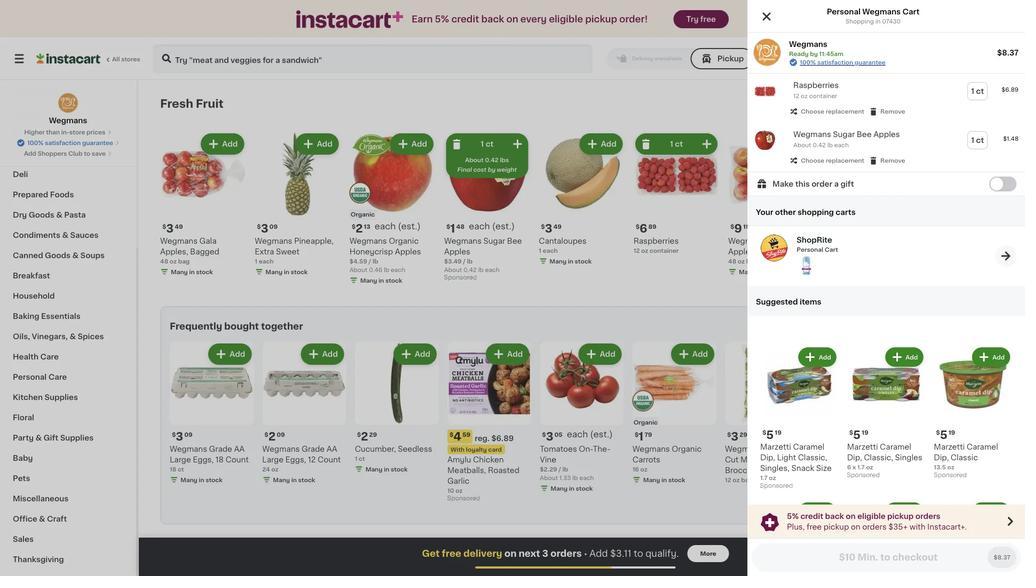 Task type: describe. For each thing, give the bounding box(es) containing it.
sugar for wegmans sugar bee apples $3.49 / lb about 0.42 lb each
[[484, 237, 505, 245]]

82
[[838, 224, 846, 230]]

product group containing raspberries
[[748, 74, 1026, 123]]

bee for wegmans sugar bee apples $3.49 / lb about 0.42 lb each
[[507, 237, 522, 245]]

a
[[835, 181, 839, 188]]

1 ct left $1.48 at the right top of the page
[[972, 137, 985, 144]]

& left soups
[[72, 252, 79, 260]]

oz inside the wegmans gala apples, bagged 48 oz bag
[[170, 258, 177, 264]]

chicken inside wegmans italian- style boneless skinless chicken breast cutlets, raised without antibiotics
[[851, 467, 881, 475]]

in down the 0.46
[[379, 278, 384, 284]]

snacks & candy link
[[6, 104, 130, 124]]

honeycrisp inside wegmans organic honeycrisp apples $4.59 / lb about 0.46 lb each
[[350, 248, 393, 256]]

oz inside wegmans cleaned & cut microwaveable broccoli florets 12 oz bag
[[733, 477, 740, 483]]

12 inside wegmans cleaned & cut microwaveable broccoli florets 12 oz bag
[[725, 477, 732, 483]]

cart for personal
[[825, 247, 839, 253]]

many for wegmans grade aa large eggs, 12 count
[[273, 477, 290, 483]]

raspberries inside product group
[[794, 82, 839, 89]]

dry goods & pasta link
[[6, 205, 130, 225]]

1 inside product group
[[670, 140, 674, 148]]

sponsored badge image for amylu chicken meatballs, roasted garlic
[[448, 496, 480, 502]]

07430
[[883, 18, 901, 24]]

& left spices
[[70, 333, 76, 341]]

vinegars,
[[32, 333, 68, 341]]

0 vertical spatial to
[[84, 151, 90, 157]]

miscellaneous
[[13, 496, 69, 503]]

about for the-
[[540, 475, 558, 481]]

100% satisfaction guarantee link
[[800, 58, 886, 67]]

about inside the about 0.42 lbs final cost by weight
[[465, 157, 484, 163]]

wegmans italian- style boneless skinless chicken breast cutlets, raised without antibiotics
[[818, 446, 901, 496]]

container inside wegmans organic spinach, baby 5 oz container many in stock
[[924, 467, 953, 473]]

raised
[[876, 478, 901, 485]]

1 left $1.48 at the right top of the page
[[972, 137, 975, 144]]

in for wegmans italian- style boneless skinless chicken breast cutlets, raised without antibiotics
[[847, 497, 853, 503]]

stock for wegmans grade aa large eggs, 12 count
[[298, 477, 315, 483]]

0.42 inside the about 0.42 lbs final cost by weight
[[485, 157, 499, 163]]

1 ct down 2 button
[[972, 88, 985, 95]]

$ 2 09
[[265, 432, 285, 443]]

tomatoes on-the- vine $2.29 / lb about 1.33 lb each
[[540, 446, 611, 481]]

wegmans for wegmans grade aa large eggs, 12 count 24 oz
[[262, 446, 300, 453]]

5 inside $ 5 82 each (est.)
[[829, 223, 837, 234]]

lb up the 0.46
[[373, 258, 378, 264]]

office & craft link
[[6, 510, 130, 530]]

party & gift supplies link
[[6, 428, 130, 449]]

sales
[[13, 536, 34, 544]]

eligible inside 5% credit back on eligible pickup orders plus, free pickup on orders $35+ with instacart+.
[[858, 513, 886, 521]]

$ inside $ 3 05
[[542, 432, 546, 438]]

on inside treatment tracker modal dialog
[[505, 550, 517, 559]]

$ inside $ 1 48
[[447, 224, 450, 230]]

foods
[[50, 191, 74, 199]]

cucumber,
[[355, 446, 396, 453]]

view more
[[892, 541, 933, 548]]

$ inside $ 6 89
[[636, 224, 640, 230]]

increment quantity of wegmans sugar bee apples image
[[511, 138, 524, 151]]

5 for marzetti caramel dip, classic
[[941, 430, 948, 441]]

9 inside item carousel region
[[735, 223, 743, 234]]

1 left 79
[[639, 432, 644, 443]]

stock inside wegmans organic spinach, baby 5 oz container many in stock
[[947, 477, 963, 483]]

lb down $1.48 each (estimated) element
[[478, 267, 484, 273]]

to inside treatment tracker modal dialog
[[634, 550, 644, 559]]

in inside wegmans organic spinach, baby 5 oz container many in stock
[[940, 477, 945, 483]]

choose replacement for raspberries
[[801, 109, 865, 115]]

$35+
[[889, 524, 908, 531]]

09 inside $ 4 09
[[933, 224, 941, 230]]

each inside wegmans organic honeycrisp apples $4.59 / lb about 0.46 lb each
[[391, 267, 405, 273]]

many in stock for wegmans pineapple, extra sweet
[[266, 269, 308, 275]]

sauces
[[70, 232, 99, 239]]

/pkg
[[845, 431, 864, 439]]

caramel for classic,
[[880, 444, 912, 451]]

sweet
[[276, 248, 300, 256]]

orders for orders
[[916, 513, 941, 521]]

many for cucumber, seedless
[[366, 467, 383, 473]]

$ 5 82 each (est.)
[[825, 222, 896, 234]]

each right $ 1 48
[[469, 222, 490, 231]]

wegmans inside personal wegmans cart shopping in 07430
[[863, 8, 901, 15]]

0 horizontal spatial 5%
[[435, 15, 449, 24]]

many in stock for cucumber, seedless
[[366, 467, 408, 473]]

many down the 0.46
[[360, 278, 377, 284]]

dip, for oz
[[934, 455, 949, 462]]

$1.48
[[1004, 136, 1019, 142]]

1 vertical spatial supplies
[[60, 435, 94, 442]]

each (est.) for 3
[[567, 431, 613, 439]]

reg.
[[475, 435, 490, 442]]

try
[[687, 15, 699, 23]]

1 ct up the about 0.42 lbs final cost by weight
[[481, 140, 494, 148]]

$ inside $ 2 29
[[357, 432, 361, 438]]

many for cantaloupes
[[550, 258, 567, 264]]

higher than in-store prices link
[[24, 128, 112, 137]]

raspberries button
[[794, 81, 839, 90]]

club
[[68, 151, 83, 157]]

item carousel region containing fresh fruit
[[160, 93, 1004, 298]]

$ 3 09 for wegmans grade aa large eggs, 18 count
[[172, 432, 193, 443]]

$6.89 inside section
[[492, 435, 514, 442]]

add button inside product group
[[950, 345, 991, 364]]

cost
[[474, 167, 487, 173]]

$ inside $ 4 09
[[920, 224, 924, 230]]

product group containing add
[[911, 342, 995, 487]]

0 horizontal spatial baby
[[13, 455, 33, 463]]

0 horizontal spatial pickup
[[586, 15, 618, 24]]

lb right '$3.49'
[[467, 258, 473, 264]]

wegmans for wegmans fresh cut watermelon chunks
[[823, 237, 861, 245]]

wegmans sugar bee apples about 0.42 lb each
[[794, 131, 900, 148]]

in for wegmans organic carrots
[[662, 477, 667, 483]]

& inside wegmans cleaned & cut microwaveable broccoli florets 12 oz bag
[[798, 446, 804, 453]]

classic
[[951, 455, 979, 462]]

watermelon
[[823, 248, 869, 256]]

remove wegmans sugar bee apples image
[[450, 138, 463, 151]]

$3.11
[[611, 550, 632, 559]]

prices
[[87, 130, 105, 135]]

stock for wegmans honeycrisp apples, bagged
[[765, 269, 781, 275]]

each right 13
[[375, 222, 396, 231]]

0 vertical spatial guarantee
[[855, 60, 886, 65]]

5 inside wegmans organic spinach, baby 5 oz container many in stock
[[911, 467, 914, 473]]

0 horizontal spatial credit
[[452, 15, 479, 24]]

$ 2 29
[[357, 432, 377, 443]]

kitchen supplies link
[[6, 388, 130, 408]]

shoppers
[[38, 151, 67, 157]]

treatment tracker modal dialog
[[139, 538, 1026, 577]]

by inside the about 0.42 lbs final cost by weight
[[488, 167, 496, 173]]

48 for 3
[[160, 258, 168, 264]]

without
[[818, 488, 846, 496]]

1 inside 'cantaloupes 1 each'
[[539, 248, 542, 254]]

1 ct button for raspberries
[[968, 83, 988, 100]]

bag inside wegmans cleaned & cut microwaveable broccoli florets 12 oz bag
[[742, 477, 753, 483]]

$ 3 09 for wegmans pineapple, extra sweet
[[257, 223, 278, 234]]

section containing 3
[[160, 307, 1004, 525]]

health care
[[13, 354, 59, 361]]

container inside product group
[[810, 93, 838, 99]]

bee for wegmans sugar bee apples about 0.42 lb each
[[857, 131, 872, 138]]

stock down tomatoes on-the- vine $2.29 / lb about 1.33 lb each
[[576, 486, 593, 492]]

cutlets,
[[844, 478, 874, 485]]

singles
[[896, 455, 923, 462]]

48 inside $ 1 48
[[456, 224, 465, 230]]

pets link
[[6, 469, 130, 489]]

lb up 1.33
[[563, 467, 568, 473]]

wegmans logo image
[[58, 93, 78, 113]]

many in stock for wegmans italian- style boneless skinless chicken breast cutlets, raised without antibiotics
[[829, 497, 871, 503]]

shopping
[[846, 18, 874, 24]]

each up on-
[[567, 431, 588, 439]]

get free delivery on next 3 orders • add $3.11 to qualify.
[[422, 550, 679, 559]]

beverages
[[13, 69, 54, 77]]

$6.89 inside product group
[[1002, 87, 1019, 93]]

ct inside cucumber, seedless 1 ct
[[359, 456, 365, 462]]

stores
[[121, 56, 140, 62]]

1 horizontal spatial pickup
[[824, 524, 849, 531]]

1 horizontal spatial satisfaction
[[818, 60, 854, 65]]

5 for marzetti caramel dip, classic, singles
[[854, 430, 861, 441]]

oz inside the wegmans grade aa large eggs, 12 count 24 oz
[[272, 467, 279, 473]]

in for wegmans gala apples, bagged
[[189, 269, 195, 275]]

3 inside treatment tracker modal dialog
[[543, 550, 549, 559]]

wegmans for wegmans honeycrisp apples, bagged 48 oz bag
[[729, 237, 766, 245]]

count for 2
[[318, 456, 341, 464]]

other
[[776, 209, 796, 216]]

free for try
[[701, 15, 716, 23]]

apples, for 3
[[160, 248, 188, 256]]

stock for wegmans italian- style boneless skinless chicken breast cutlets, raised without antibiotics
[[854, 497, 871, 503]]

6 inside marzetti caramel dip, classic, singles 6 x 1.7 oz
[[848, 465, 852, 471]]

cantaloupes
[[539, 237, 587, 245]]

prepared foods link
[[6, 185, 130, 205]]

dip, for singles,
[[761, 455, 776, 462]]

raspberries inside item carousel region
[[634, 237, 679, 245]]

lb inside wegmans sugar bee apples about 0.42 lb each
[[828, 142, 833, 148]]

many for wegmans pineapple, extra sweet
[[266, 269, 283, 275]]

(est.) for 3
[[590, 431, 613, 439]]

farm
[[841, 55, 862, 62]]

choose replacement button for wegmans
[[790, 156, 865, 166]]

& left pasta
[[56, 212, 62, 219]]

$ inside '$ 3 29'
[[728, 432, 731, 438]]

fruit
[[196, 98, 224, 109]]

$ 3 49 for wegmans gala apples, bagged
[[162, 223, 183, 234]]

$ inside $ 5 82 each (est.)
[[825, 224, 829, 230]]

0 vertical spatial eligible
[[549, 15, 583, 24]]

cut inside wegmans cleaned & cut microwaveable broccoli florets 12 oz bag
[[725, 456, 739, 464]]

oz inside wegmans organic carrots 16 oz
[[641, 467, 648, 473]]

all stores link
[[36, 44, 141, 74]]

make
[[773, 181, 794, 188]]

party
[[13, 435, 34, 442]]

product group containing 6
[[634, 131, 720, 255]]

go to cart element
[[996, 246, 1017, 267]]

wegmans for wegmans sugar bee apples about 0.42 lb each
[[794, 131, 832, 138]]

2 inside button
[[996, 55, 1001, 62]]

in inside personal wegmans cart shopping in 07430
[[876, 18, 881, 24]]

09 for wegmans grade aa large eggs, 12 count
[[277, 432, 285, 438]]

$ 1 48
[[447, 223, 465, 234]]

bakery link
[[6, 144, 130, 165]]

remove raspberries image
[[640, 138, 653, 151]]

many in stock down 1.33
[[551, 486, 593, 492]]

each inside 'cantaloupes 1 each'
[[543, 248, 558, 254]]

$ inside $ 4 59
[[450, 432, 454, 438]]

express icon image
[[296, 10, 403, 28]]

& left gift
[[36, 435, 42, 442]]

remove for apples
[[881, 158, 906, 164]]

wegmans for wegmans sugar bee apples $3.49 / lb about 0.42 lb each
[[444, 237, 482, 245]]

1 ct left increment quantity of raspberries image
[[670, 140, 683, 148]]

satisfaction inside 'button'
[[45, 140, 81, 146]]

6 inside item carousel region
[[640, 223, 648, 234]]

credit inside 5% credit back on eligible pickup orders plus, free pickup on orders $35+ with instacart+.
[[801, 513, 824, 521]]

increment quantity of raspberries image
[[701, 138, 714, 151]]

4 for $ 4 59
[[454, 432, 462, 443]]

3 left the 05
[[546, 432, 554, 443]]

go to cart image
[[1000, 250, 1013, 263]]

lbs
[[500, 157, 509, 163]]

09 for wegmans grade aa large eggs, 18 count
[[184, 432, 193, 438]]

1 inside cucumber, seedless 1 ct
[[355, 456, 358, 462]]

aa for 3
[[234, 446, 245, 453]]

2 horizontal spatial pickup
[[888, 513, 914, 521]]

thanksgiving link
[[6, 550, 130, 571]]

oz inside wegmans organic spinach, baby 5 oz container many in stock
[[916, 467, 923, 473]]

wegmans for wegmans organic spinach, baby 5 oz container many in stock
[[911, 446, 948, 453]]

raspberries image
[[754, 80, 777, 103]]

honeycrisp inside wegmans honeycrisp apples, bagged 48 oz bag
[[768, 237, 811, 245]]

100% satisfaction guarantee inside "100% satisfaction guarantee" 'button'
[[27, 140, 113, 146]]

sponsored badge image for marzetti caramel dip, classic, singles
[[848, 473, 880, 479]]

chicken inside the amylu chicken meatballs, roasted garlic 10 oz
[[473, 456, 504, 464]]

$ 5 19 for marzetti caramel dip, classic, singles
[[850, 430, 869, 441]]

$ inside $ 9 19
[[731, 224, 735, 230]]

baby inside wegmans organic spinach, baby 5 oz container many in stock
[[945, 456, 964, 464]]

final
[[458, 167, 472, 173]]

baby link
[[6, 449, 130, 469]]

care for personal care
[[48, 374, 67, 381]]

sponsored badge image for wegmans sugar bee apples
[[444, 275, 477, 281]]

in down 1.33
[[569, 486, 575, 492]]

view inside item carousel region
[[892, 541, 911, 548]]

(est.) for 2
[[398, 222, 421, 231]]

wegmans for wegmans ready by 11:45am
[[790, 41, 828, 48]]

1 vertical spatial orders
[[863, 524, 887, 531]]

$ 5 19 for marzetti caramel dip, classic
[[937, 430, 956, 441]]

many in stock for wegmans grade aa large eggs, 12 count
[[273, 477, 315, 483]]

baking essentials
[[13, 313, 80, 321]]

guarantee inside 'button'
[[82, 140, 113, 146]]

0.42 inside wegmans sugar bee apples $3.49 / lb about 0.42 lb each
[[464, 267, 477, 273]]

caramel for classic
[[967, 444, 999, 451]]

many down 1.33
[[551, 486, 568, 492]]

raspberries 12 oz container inside product group
[[794, 82, 839, 99]]

all stores
[[112, 56, 140, 62]]

wegmans grade aa large eggs, 18 count 18 ct
[[170, 446, 249, 473]]

essentials
[[41, 313, 80, 321]]

$ 3 29
[[728, 432, 748, 443]]

wegmans for wegmans organic honeycrisp apples $4.59 / lb about 0.46 lb each
[[350, 237, 387, 245]]

3 for cantaloupes
[[545, 223, 553, 234]]

1 up the about 0.42 lbs final cost by weight
[[481, 140, 484, 148]]

organic for carrots
[[672, 446, 702, 453]]

personal inside shoprite personal cart
[[797, 247, 824, 253]]

pickup at 100 farm view button
[[767, 44, 884, 74]]

$ inside $ 1 79
[[635, 432, 639, 438]]

0.42 inside wegmans sugar bee apples about 0.42 lb each
[[813, 142, 826, 148]]

0 horizontal spatial 18
[[170, 467, 176, 473]]

remove button for container
[[869, 107, 906, 116]]

$ 5 19 for marzetti caramel dip, light classic, singles, snack size
[[763, 430, 782, 441]]

/ down 'skinless'
[[837, 477, 840, 483]]

5% credit back on eligible pickup orders plus, free pickup on orders $35+ with instacart+.
[[787, 513, 967, 531]]

many for wegmans italian- style boneless skinless chicken breast cutlets, raised without antibiotics
[[829, 497, 846, 503]]

1 horizontal spatial 18
[[216, 456, 224, 464]]

wegmans image
[[754, 39, 781, 66]]

together
[[261, 322, 303, 331]]

wegmans for wegmans grade aa large eggs, 18 count 18 ct
[[170, 446, 207, 453]]

choose replacement for wegmans
[[801, 158, 865, 164]]

1 up '$3.49'
[[450, 223, 455, 234]]

13
[[364, 224, 371, 230]]

many for wegmans gala apples, bagged
[[171, 269, 188, 275]]

oz inside marzetti caramel dip, light classic, singles, snack size 1.7 oz
[[769, 476, 776, 482]]

classic, inside marzetti caramel dip, light classic, singles, snack size 1.7 oz
[[798, 455, 828, 462]]

4 for $ 4 09
[[924, 223, 932, 234]]

health care link
[[6, 347, 130, 368]]

0 vertical spatial view
[[864, 55, 884, 62]]

view more button
[[888, 534, 944, 555]]

canned
[[13, 252, 43, 260]]

each inside tomatoes on-the- vine $2.29 / lb about 1.33 lb each
[[580, 475, 594, 481]]

cart for wegmans
[[903, 8, 920, 15]]

oils,
[[13, 333, 30, 341]]

each inside wegmans sugar bee apples about 0.42 lb each
[[835, 142, 849, 148]]

& left candy
[[43, 110, 49, 118]]

skinless
[[818, 467, 849, 475]]

fresh inside wegmans fresh cut watermelon chunks
[[863, 237, 883, 245]]

lb right 1.33
[[573, 475, 578, 481]]

lb right the 0.46
[[384, 267, 389, 273]]

13.5
[[934, 465, 947, 471]]

every
[[521, 15, 547, 24]]

$ 6 89
[[636, 223, 657, 234]]

back inside 5% credit back on eligible pickup orders plus, free pickup on orders $35+ with instacart+.
[[826, 513, 844, 521]]

$9.65 per package (estimated) element
[[818, 430, 902, 444]]

many in stock down the 0.46
[[360, 278, 403, 284]]

extra
[[255, 248, 274, 256]]

large for 3
[[170, 456, 191, 464]]

carts
[[836, 209, 856, 216]]

pets
[[13, 475, 30, 483]]



Task type: locate. For each thing, give the bounding box(es) containing it.
craft
[[47, 516, 67, 524]]

4 inside item carousel region
[[924, 223, 932, 234]]

1 horizontal spatial eggs,
[[286, 456, 306, 464]]

100% satisfaction guarantee
[[800, 60, 886, 65], [27, 140, 113, 146]]

0 horizontal spatial 100%
[[27, 140, 44, 146]]

2 horizontal spatial orders
[[916, 513, 941, 521]]

pasta
[[64, 212, 86, 219]]

microwaveable
[[741, 456, 797, 464]]

in for wegmans grade aa large eggs, 18 count
[[199, 477, 204, 483]]

1 horizontal spatial apples
[[444, 248, 471, 256]]

wegmans for wegmans organic carrots 16 oz
[[633, 446, 670, 453]]

add shoppers club to save link
[[24, 150, 112, 158]]

1 horizontal spatial chicken
[[851, 467, 881, 475]]

$ inside $ 2 13
[[352, 224, 356, 230]]

weight
[[497, 167, 517, 173]]

& left sauces
[[62, 232, 68, 239]]

item carousel region
[[160, 93, 1004, 298], [160, 534, 1004, 577]]

1 49 from the left
[[175, 224, 183, 230]]

satisfaction down higher than in-store prices
[[45, 140, 81, 146]]

canned goods & soups
[[13, 252, 105, 260]]

49 up the wegmans gala apples, bagged 48 oz bag
[[175, 224, 183, 230]]

stock down the wegmans gala apples, bagged 48 oz bag
[[196, 269, 213, 275]]

1 vertical spatial 18
[[170, 467, 176, 473]]

18
[[216, 456, 224, 464], [170, 467, 176, 473]]

apples, inside the wegmans gala apples, bagged 48 oz bag
[[160, 248, 188, 256]]

in-
[[61, 130, 69, 135]]

bagged inside the wegmans gala apples, bagged 48 oz bag
[[190, 248, 220, 256]]

49 for wegmans
[[175, 224, 183, 230]]

0.42 down $ 1 48
[[464, 267, 477, 273]]

0 horizontal spatial 6
[[640, 223, 648, 234]]

oz inside 'marzetti caramel dip, classic 13.5 oz'
[[948, 465, 955, 471]]

1 vertical spatial 4
[[454, 432, 462, 443]]

0 vertical spatial chicken
[[473, 456, 504, 464]]

bee
[[857, 131, 872, 138], [507, 237, 522, 245]]

dry goods & pasta
[[13, 212, 86, 219]]

1
[[972, 88, 975, 95], [972, 137, 975, 144], [481, 140, 484, 148], [670, 140, 674, 148], [450, 223, 455, 234], [539, 248, 542, 254], [255, 258, 257, 264], [639, 432, 644, 443], [355, 456, 358, 462]]

0 vertical spatial 1 ct button
[[968, 83, 988, 100]]

remove up wegmans sugar bee apples button
[[881, 109, 906, 115]]

$5.82 each (estimated) element
[[823, 222, 910, 236]]

items
[[800, 299, 822, 306]]

1 horizontal spatial view
[[892, 541, 911, 548]]

orders up with
[[916, 513, 941, 521]]

meat
[[13, 90, 33, 97]]

sugar inside wegmans sugar bee apples about 0.42 lb each
[[833, 131, 855, 138]]

sponsored badge image down without
[[818, 507, 850, 513]]

large for 2
[[262, 456, 284, 464]]

grade
[[209, 446, 232, 453], [302, 446, 325, 453]]

personal for personal care
[[13, 374, 47, 381]]

bag for 9
[[747, 258, 758, 264]]

1 vertical spatial bee
[[507, 237, 522, 245]]

None search field
[[153, 44, 593, 74]]

0 vertical spatial fresh
[[160, 98, 193, 109]]

0 vertical spatial choose
[[801, 109, 825, 115]]

many in stock down 'cantaloupes 1 each'
[[550, 258, 592, 264]]

1 horizontal spatial 9
[[824, 432, 832, 443]]

2 horizontal spatial container
[[924, 467, 953, 473]]

(est.) up the chunks
[[873, 222, 896, 231]]

1 inside wegmans pineapple, extra sweet 1 each
[[255, 258, 257, 264]]

0 vertical spatial cut
[[885, 237, 899, 245]]

many in stock for wegmans organic carrots
[[644, 477, 686, 483]]

personal up shopping
[[827, 8, 861, 15]]

pickup left "wegmans" image
[[718, 55, 744, 62]]

count
[[226, 456, 249, 464], [318, 456, 341, 464]]

(est.) inside $3.05 each (estimated) element
[[590, 431, 613, 439]]

1 vertical spatial cart
[[825, 247, 839, 253]]

oz inside the amylu chicken meatballs, roasted garlic 10 oz
[[456, 488, 463, 494]]

2 grade from the left
[[302, 446, 325, 453]]

1 $ 5 19 from the left
[[763, 430, 782, 441]]

each (est.) for 2
[[375, 222, 421, 231]]

1 horizontal spatial personal
[[797, 247, 824, 253]]

view
[[864, 55, 884, 62], [892, 541, 911, 548]]

apples, inside wegmans honeycrisp apples, bagged 48 oz bag
[[729, 248, 757, 256]]

replacement for wegmans
[[826, 158, 865, 164]]

chunks
[[871, 248, 899, 256]]

0.46
[[369, 267, 383, 273]]

0 vertical spatial remove button
[[869, 107, 906, 116]]

1 replacement from the top
[[826, 109, 865, 115]]

0 vertical spatial $6.89
[[1002, 87, 1019, 93]]

3 caramel from the left
[[967, 444, 999, 451]]

1 horizontal spatial bee
[[857, 131, 872, 138]]

many down carrots
[[644, 477, 660, 483]]

(est.) inside $2.13 each (estimated) element
[[398, 222, 421, 231]]

oz inside marzetti caramel dip, classic, singles 6 x 1.7 oz
[[867, 465, 874, 471]]

wegmans honeycrisp apples, bagged 48 oz bag
[[729, 237, 811, 264]]

each (est.) for 1
[[469, 222, 515, 231]]

many inside wegmans organic spinach, baby 5 oz container many in stock
[[921, 477, 938, 483]]

cart
[[903, 8, 920, 15], [825, 247, 839, 253]]

organic inside wegmans organic spinach, baby 5 oz container many in stock
[[950, 446, 980, 453]]

about inside wegmans organic honeycrisp apples $4.59 / lb about 0.46 lb each
[[350, 267, 368, 273]]

aa inside the wegmans grade aa large eggs, 18 count 18 ct
[[234, 446, 245, 453]]

goods for dry
[[29, 212, 54, 219]]

0 horizontal spatial view
[[864, 55, 884, 62]]

0 horizontal spatial to
[[84, 151, 90, 157]]

back left every
[[482, 15, 504, 24]]

orders inside treatment tracker modal dialog
[[551, 550, 582, 559]]

19 for marzetti caramel dip, light classic, singles, snack size
[[775, 430, 782, 436]]

3 for wegmans pineapple, extra sweet
[[261, 223, 268, 234]]

about 0.42 lbs final cost by weight
[[458, 157, 517, 173]]

many down extra
[[266, 269, 283, 275]]

0 horizontal spatial $ 3 49
[[162, 223, 183, 234]]

wegmans inside wegmans ready by 11:45am
[[790, 41, 828, 48]]

1 classic, from the left
[[798, 455, 828, 462]]

1 vertical spatial goods
[[45, 252, 71, 260]]

2 count from the left
[[318, 456, 341, 464]]

0 vertical spatial free
[[701, 15, 716, 23]]

stock for wegmans pineapple, extra sweet
[[291, 269, 308, 275]]

/ inside wegmans organic honeycrisp apples $4.59 / lb about 0.46 lb each
[[369, 258, 371, 264]]

bag inside the wegmans gala apples, bagged 48 oz bag
[[178, 258, 190, 264]]

many in stock down the wegmans grade aa large eggs, 18 count 18 ct
[[181, 477, 223, 483]]

2 large from the left
[[262, 456, 284, 464]]

care for health care
[[40, 354, 59, 361]]

100% down ready
[[800, 60, 816, 65]]

honeycrisp up $4.59
[[350, 248, 393, 256]]

add inside product group
[[970, 351, 986, 358]]

$1.48 each (estimated) element
[[444, 222, 531, 236]]

2 remove from the top
[[881, 158, 906, 164]]

0 horizontal spatial raspberries 12 oz container
[[634, 237, 679, 254]]

replacement down wegmans sugar bee apples about 0.42 lb each
[[826, 158, 865, 164]]

2 $ 5 19 from the left
[[850, 430, 869, 441]]

2 button
[[969, 46, 1013, 72]]

raspberries 12 oz container inside product group
[[634, 237, 679, 254]]

0 vertical spatial 5%
[[435, 15, 449, 24]]

2 caramel from the left
[[880, 444, 912, 451]]

1 horizontal spatial 49
[[554, 224, 562, 230]]

1 remove button from the top
[[869, 107, 906, 116]]

1 vertical spatial choose
[[801, 158, 825, 164]]

$2.13 each (estimated) element
[[350, 222, 436, 236]]

wegmans inside wegmans organic spinach, baby 5 oz container many in stock
[[911, 446, 948, 453]]

bee inside wegmans sugar bee apples $3.49 / lb about 0.42 lb each
[[507, 237, 522, 245]]

aa inside the wegmans grade aa large eggs, 12 count 24 oz
[[327, 446, 337, 453]]

by right ready
[[810, 51, 818, 57]]

29 inside $ 2 29
[[369, 432, 377, 438]]

each inside wegmans sugar bee apples $3.49 / lb about 0.42 lb each
[[485, 267, 500, 273]]

1 horizontal spatial by
[[810, 51, 818, 57]]

/ for organic
[[369, 258, 371, 264]]

1 horizontal spatial 100%
[[800, 60, 816, 65]]

condiments & sauces
[[13, 232, 99, 239]]

sponsored badge image down '$3.49'
[[444, 275, 477, 281]]

0 vertical spatial sugar
[[833, 131, 855, 138]]

product group
[[748, 74, 1026, 123], [748, 123, 1026, 172]]

3 for wegmans gala apples, bagged
[[166, 223, 174, 234]]

5% inside 5% credit back on eligible pickup orders plus, free pickup on orders $35+ with instacart+.
[[787, 513, 799, 521]]

many in stock down the wegmans grade aa large eggs, 12 count 24 oz
[[273, 477, 315, 483]]

each (est.) right 13
[[375, 222, 421, 231]]

about inside wegmans sugar bee apples about 0.42 lb each
[[794, 142, 812, 148]]

1.7 inside marzetti caramel dip, light classic, singles, snack size 1.7 oz
[[761, 476, 768, 482]]

1 down extra
[[255, 258, 257, 264]]

& left the craft
[[39, 516, 45, 524]]

apples for wegmans organic honeycrisp apples $4.59 / lb about 0.46 lb each
[[395, 248, 421, 256]]

1 29 from the left
[[740, 432, 748, 438]]

personal care
[[13, 374, 67, 381]]

choose replacement up wegmans sugar bee apples button
[[801, 109, 865, 115]]

2 for $ 2 13
[[356, 223, 363, 234]]

1 marzetti from the left
[[761, 444, 792, 451]]

free right plus,
[[807, 524, 822, 531]]

about for bee
[[444, 267, 462, 273]]

wegmans inside wegmans organic carrots 16 oz
[[633, 446, 670, 453]]

1 remove from the top
[[881, 109, 906, 115]]

dip, inside 'marzetti caramel dip, classic 13.5 oz'
[[934, 455, 949, 462]]

1 ct button left $1.48 at the right top of the page
[[968, 132, 988, 149]]

sponsored badge image
[[444, 275, 477, 281], [848, 473, 880, 479], [934, 473, 967, 479], [761, 484, 793, 490], [448, 496, 480, 502], [818, 507, 850, 513]]

large inside the wegmans grade aa large eggs, 12 count 24 oz
[[262, 456, 284, 464]]

eggs, inside the wegmans grade aa large eggs, 18 count 18 ct
[[193, 456, 214, 464]]

grade for 3
[[209, 446, 232, 453]]

product group
[[160, 131, 246, 278], [255, 131, 341, 278], [350, 131, 436, 287], [444, 131, 531, 284], [539, 131, 625, 268], [634, 131, 720, 255], [729, 131, 815, 278], [823, 131, 910, 287], [918, 131, 1004, 268], [170, 342, 254, 487], [262, 342, 347, 487], [355, 342, 439, 476], [448, 342, 532, 505], [540, 342, 624, 495], [633, 342, 717, 487], [725, 342, 809, 485], [818, 342, 902, 516], [911, 342, 995, 487], [761, 346, 839, 493], [848, 346, 926, 482], [934, 346, 1013, 482], [761, 501, 839, 577], [848, 501, 926, 577], [934, 501, 1013, 577]]

many for wegmans honeycrisp apples, bagged
[[739, 269, 756, 275]]

many down the wegmans grade aa large eggs, 18 count 18 ct
[[181, 477, 197, 483]]

eggs, for 2
[[286, 456, 306, 464]]

1 bagged from the left
[[190, 248, 220, 256]]

fresh left fruit
[[160, 98, 193, 109]]

wegmans pineapple, extra sweet 1 each
[[255, 237, 334, 264]]

0 vertical spatial raspberries 12 oz container
[[794, 82, 839, 99]]

your
[[756, 209, 774, 216]]

0 horizontal spatial pickup
[[718, 55, 744, 62]]

1 choose replacement button from the top
[[790, 107, 865, 116]]

$ 5 19
[[763, 430, 782, 441], [850, 430, 869, 441], [937, 430, 956, 441]]

(est.) up the-
[[590, 431, 613, 439]]

section
[[160, 307, 1004, 525]]

1 vertical spatial 100%
[[27, 140, 44, 146]]

count inside the wegmans grade aa large eggs, 18 count 18 ct
[[226, 456, 249, 464]]

bagged down your
[[759, 248, 788, 256]]

1 vertical spatial by
[[488, 167, 496, 173]]

0 vertical spatial 18
[[216, 456, 224, 464]]

2 eggs, from the left
[[286, 456, 306, 464]]

instacart logo image
[[36, 52, 100, 65]]

choose for sugar
[[801, 158, 825, 164]]

cut inside wegmans fresh cut watermelon chunks
[[885, 237, 899, 245]]

personal care link
[[6, 368, 130, 388]]

supplies down floral link
[[60, 435, 94, 442]]

wegmans for wegmans gala apples, bagged 48 oz bag
[[160, 237, 198, 245]]

deli
[[13, 171, 28, 178]]

credit right earn in the top of the page
[[452, 15, 479, 24]]

chicken
[[473, 456, 504, 464], [851, 467, 881, 475]]

2 for $ 2 09
[[269, 432, 276, 443]]

marzetti inside marzetti caramel dip, light classic, singles, snack size 1.7 oz
[[761, 444, 792, 451]]

•
[[584, 550, 588, 559]]

1 horizontal spatial large
[[262, 456, 284, 464]]

stock for wegmans gala apples, bagged
[[196, 269, 213, 275]]

3 up the broccoli
[[731, 432, 739, 443]]

dry
[[13, 212, 27, 219]]

orders left •
[[551, 550, 582, 559]]

care down health care link
[[48, 374, 67, 381]]

0 horizontal spatial personal
[[13, 374, 47, 381]]

1 eggs, from the left
[[193, 456, 214, 464]]

2 vertical spatial orders
[[551, 550, 582, 559]]

1 grade from the left
[[209, 446, 232, 453]]

0 vertical spatial 100% satisfaction guarantee
[[800, 60, 886, 65]]

dip, for 6
[[848, 455, 863, 462]]

1 1 ct button from the top
[[968, 83, 988, 100]]

0 horizontal spatial honeycrisp
[[350, 248, 393, 256]]

$ inside the $ 2 09
[[265, 432, 269, 438]]

2 49 from the left
[[554, 224, 562, 230]]

1 vertical spatial 5%
[[787, 513, 799, 521]]

large
[[170, 456, 191, 464], [262, 456, 284, 464]]

2 remove button from the top
[[869, 156, 906, 166]]

personal inside personal wegmans cart shopping in 07430
[[827, 8, 861, 15]]

each down $1.48 each (estimated) element
[[485, 267, 500, 273]]

$ 3 09 up extra
[[257, 223, 278, 234]]

$4.59
[[350, 258, 367, 264]]

wegmans inside wegmans fresh cut watermelon chunks
[[823, 237, 861, 245]]

2 bagged from the left
[[759, 248, 788, 256]]

pickup at 100 farm view
[[784, 55, 884, 62]]

caramel for light
[[794, 444, 825, 451]]

replacement up wegmans sugar bee apples button
[[826, 109, 865, 115]]

wegmans ready by 11:45am
[[790, 41, 844, 57]]

1 vertical spatial personal
[[797, 247, 824, 253]]

stock for wegmans organic carrots
[[669, 477, 686, 483]]

1 ct button down 2 button
[[968, 83, 988, 100]]

card
[[489, 447, 502, 453]]

1 vertical spatial 9
[[824, 432, 832, 443]]

3 for wegmans grade aa large eggs, 18 count
[[176, 432, 183, 443]]

1 horizontal spatial caramel
[[880, 444, 912, 451]]

2 horizontal spatial personal
[[827, 8, 861, 15]]

sponsored badge image for marzetti caramel dip, light classic, singles, snack size
[[761, 484, 793, 490]]

service type group
[[607, 48, 754, 69]]

/ right '$3.49'
[[463, 258, 466, 264]]

1 down cantaloupes
[[539, 248, 542, 254]]

many down 'cantaloupes 1 each'
[[550, 258, 567, 264]]

(est.) up wegmans organic honeycrisp apples $4.59 / lb about 0.46 lb each
[[398, 222, 421, 231]]

each right 1.33
[[580, 475, 594, 481]]

1 product group from the top
[[748, 74, 1026, 123]]

1 horizontal spatial marzetti
[[848, 444, 878, 451]]

2 choose replacement button from the top
[[790, 156, 865, 166]]

$ 2 13
[[352, 223, 371, 234]]

cart inside shoprite personal cart
[[825, 247, 839, 253]]

3 $ 5 19 from the left
[[937, 430, 956, 441]]

100% satisfaction guarantee down "11:45am"
[[800, 60, 886, 65]]

0 vertical spatial goods
[[29, 212, 54, 219]]

aa
[[234, 446, 245, 453], [327, 446, 337, 453]]

garlic
[[448, 478, 470, 485]]

ct inside the wegmans grade aa large eggs, 18 count 18 ct
[[178, 467, 184, 473]]

2 classic, from the left
[[864, 455, 894, 462]]

order
[[812, 181, 833, 188]]

the-
[[593, 446, 611, 453]]

5% right earn in the top of the page
[[435, 15, 449, 24]]

each inside wegmans pineapple, extra sweet 1 each
[[259, 258, 274, 264]]

0 vertical spatial remove
[[881, 109, 906, 115]]

/ inside wegmans sugar bee apples $3.49 / lb about 0.42 lb each
[[463, 258, 466, 264]]

credit
[[452, 15, 479, 24], [801, 513, 824, 521]]

1 vertical spatial item carousel region
[[160, 534, 1004, 577]]

wegmans inside the wegmans grade aa large eggs, 12 count 24 oz
[[262, 446, 300, 453]]

09 for wegmans pineapple, extra sweet
[[270, 224, 278, 230]]

than
[[46, 130, 60, 135]]

6 left x
[[848, 465, 852, 471]]

$3.05 each (estimated) element
[[540, 430, 624, 444]]

2 horizontal spatial 48
[[729, 258, 737, 264]]

florets
[[758, 467, 784, 475]]

sponsored badge image down 10
[[448, 496, 480, 502]]

1 vertical spatial pickup
[[888, 513, 914, 521]]

to left "save"
[[84, 151, 90, 157]]

guarantee right 100
[[855, 60, 886, 65]]

1 horizontal spatial pickup
[[784, 55, 812, 62]]

/ up 1.33
[[559, 467, 561, 473]]

stock down wegmans honeycrisp apples, bagged 48 oz bag at top right
[[765, 269, 781, 275]]

0 horizontal spatial free
[[442, 550, 462, 559]]

secret invisible solid powder fresh antiperspirant/deodorant image
[[797, 257, 816, 276]]

0 horizontal spatial bee
[[507, 237, 522, 245]]

2 product group from the top
[[748, 123, 1026, 172]]

free right get
[[442, 550, 462, 559]]

stock down wegmans organic honeycrisp apples $4.59 / lb about 0.46 lb each
[[386, 278, 403, 284]]

sugar for wegmans sugar bee apples about 0.42 lb each
[[833, 131, 855, 138]]

2 for $ 2 29
[[361, 432, 368, 443]]

with loyalty card price $4.59. original price $6.89. element
[[448, 430, 532, 444]]

dip,
[[761, 455, 776, 462], [848, 455, 863, 462], [934, 455, 949, 462]]

in for wegmans pineapple, extra sweet
[[284, 269, 289, 275]]

0 vertical spatial credit
[[452, 15, 479, 24]]

2 vertical spatial pickup
[[824, 524, 849, 531]]

meat & seafood
[[13, 90, 75, 97]]

count inside the wegmans grade aa large eggs, 12 count 24 oz
[[318, 456, 341, 464]]

care inside personal care link
[[48, 374, 67, 381]]

pickup inside the 'pickup' button
[[718, 55, 744, 62]]

1 vertical spatial replacement
[[826, 158, 865, 164]]

0 horizontal spatial chicken
[[473, 456, 504, 464]]

grade for 2
[[302, 446, 325, 453]]

2 $ 3 49 from the left
[[541, 223, 562, 234]]

0 horizontal spatial classic,
[[798, 455, 828, 462]]

apples, for 9
[[729, 248, 757, 256]]

1 aa from the left
[[234, 446, 245, 453]]

wegmans inside wegmans sugar bee apples $3.49 / lb about 0.42 lb each
[[444, 237, 482, 245]]

2 29 from the left
[[369, 432, 377, 438]]

free for get
[[442, 550, 462, 559]]

2 marzetti from the left
[[848, 444, 878, 451]]

baby up 13.5
[[945, 456, 964, 464]]

1 vertical spatial 6
[[848, 465, 852, 471]]

1 down 2 button
[[972, 88, 975, 95]]

0 horizontal spatial sugar
[[484, 237, 505, 245]]

oz inside wegmans honeycrisp apples, bagged 48 oz bag
[[738, 258, 745, 264]]

pickup for pickup at 100 farm view
[[784, 55, 812, 62]]

wegmans inside wegmans sugar bee apples about 0.42 lb each
[[794, 131, 832, 138]]

5 up wegmans organic spinach, baby 5 oz container many in stock
[[941, 430, 948, 441]]

29 inside '$ 3 29'
[[740, 432, 748, 438]]

free inside 5% credit back on eligible pickup orders plus, free pickup on orders $35+ with instacart+.
[[807, 524, 822, 531]]

marzetti for classic
[[934, 444, 965, 451]]

suggested items
[[756, 299, 822, 306]]

free right try
[[701, 15, 716, 23]]

9
[[735, 223, 743, 234], [824, 432, 832, 443]]

19 for wegmans honeycrisp apples, bagged
[[744, 224, 750, 230]]

2 choose replacement from the top
[[801, 158, 865, 164]]

0 vertical spatial 100%
[[800, 60, 816, 65]]

with loyalty card
[[451, 447, 502, 453]]

pickup left order!
[[586, 15, 618, 24]]

marzetti for light
[[761, 444, 792, 451]]

organic for honeycrisp
[[389, 237, 419, 245]]

1 caramel from the left
[[794, 444, 825, 451]]

wegmans sugar bee apples $3.49 / lb about 0.42 lb each
[[444, 237, 522, 273]]

$6.89 up card
[[492, 435, 514, 442]]

lb down 'skinless'
[[841, 477, 847, 483]]

1.7 right x
[[858, 465, 865, 471]]

1 vertical spatial 0.42
[[485, 157, 499, 163]]

oz
[[801, 93, 808, 99], [642, 248, 649, 254], [170, 258, 177, 264], [738, 258, 745, 264], [867, 465, 874, 471], [948, 465, 955, 471], [272, 467, 279, 473], [641, 467, 648, 473], [916, 467, 923, 473], [769, 476, 776, 482], [733, 477, 740, 483], [456, 488, 463, 494]]

ct
[[977, 88, 985, 95], [977, 137, 985, 144], [486, 140, 494, 148], [675, 140, 683, 148], [359, 456, 365, 462], [178, 467, 184, 473]]

stock for cantaloupes
[[575, 258, 592, 264]]

0 vertical spatial cart
[[903, 8, 920, 15]]

many for wegmans grade aa large eggs, 18 count
[[181, 477, 197, 483]]

cut
[[885, 237, 899, 245], [725, 456, 739, 464]]

remove down wegmans sugar bee apples about 0.42 lb each
[[881, 158, 906, 164]]

product group containing wegmans sugar bee apples
[[748, 123, 1026, 172]]

0 horizontal spatial 100% satisfaction guarantee
[[27, 140, 113, 146]]

1 count from the left
[[226, 456, 249, 464]]

0 horizontal spatial count
[[226, 456, 249, 464]]

eggs, for 3
[[193, 456, 214, 464]]

48 for 9
[[729, 258, 737, 264]]

italian-
[[857, 446, 883, 453]]

each down wegmans sugar bee apples button
[[835, 142, 849, 148]]

$ 3 49 up cantaloupes
[[541, 223, 562, 234]]

1 $ 3 49 from the left
[[162, 223, 183, 234]]

on-
[[579, 446, 593, 453]]

0 vertical spatial 1.7
[[858, 465, 865, 471]]

each down extra
[[259, 258, 274, 264]]

to
[[84, 151, 90, 157], [634, 550, 644, 559]]

$ 5 19 up cleaned
[[763, 430, 782, 441]]

caramel inside 'marzetti caramel dip, classic 13.5 oz'
[[967, 444, 999, 451]]

choose for 12
[[801, 109, 825, 115]]

1 vertical spatial raspberries 12 oz container
[[634, 237, 679, 254]]

apples inside wegmans sugar bee apples $3.49 / lb about 0.42 lb each
[[444, 248, 471, 256]]

1 horizontal spatial 6
[[848, 465, 852, 471]]

remove for container
[[881, 109, 906, 115]]

raspberries 12 oz container
[[794, 82, 839, 99], [634, 237, 679, 254]]

3 marzetti from the left
[[934, 444, 965, 451]]

amylu chicken meatballs, roasted garlic 10 oz
[[448, 456, 520, 494]]

in for wegmans grade aa large eggs, 12 count
[[291, 477, 297, 483]]

0 horizontal spatial back
[[482, 15, 504, 24]]

24
[[262, 467, 270, 473]]

1 horizontal spatial 100% satisfaction guarantee
[[800, 60, 886, 65]]

size
[[817, 465, 832, 473]]

marzetti for classic,
[[848, 444, 878, 451]]

0 horizontal spatial satisfaction
[[45, 140, 81, 146]]

0 vertical spatial choose replacement button
[[790, 107, 865, 116]]

0 horizontal spatial apples,
[[160, 248, 188, 256]]

wegmans inside wegmans pineapple, extra sweet 1 each
[[255, 237, 292, 245]]

0 vertical spatial supplies
[[45, 394, 78, 402]]

9 up style
[[824, 432, 832, 443]]

fresh for fresh fruit
[[160, 98, 193, 109]]

stock down 'cantaloupes 1 each'
[[575, 258, 592, 264]]

miscellaneous link
[[6, 489, 130, 510]]

organic for spinach,
[[950, 446, 980, 453]]

$ 3 09 up the wegmans grade aa large eggs, 18 count 18 ct
[[172, 432, 193, 443]]

announcement region
[[748, 505, 1026, 539]]

stock down the wegmans grade aa large eggs, 12 count 24 oz
[[298, 477, 315, 483]]

about right wegmans sugar bee apples image
[[794, 142, 812, 148]]

many in stock for wegmans gala apples, bagged
[[171, 269, 213, 275]]

/pkg (est.)
[[845, 431, 889, 439]]

09 inside the $ 2 09
[[277, 432, 285, 438]]

1 vertical spatial 1 ct button
[[968, 132, 988, 149]]

(est.) for 1
[[492, 222, 515, 231]]

2 horizontal spatial marzetti
[[934, 444, 965, 451]]

0 horizontal spatial guarantee
[[82, 140, 113, 146]]

100% inside 'button'
[[27, 140, 44, 146]]

sugar inside wegmans sugar bee apples $3.49 / lb about 0.42 lb each
[[484, 237, 505, 245]]

1 horizontal spatial classic,
[[864, 455, 894, 462]]

12 inside the wegmans grade aa large eggs, 12 count 24 oz
[[308, 456, 316, 464]]

19 for marzetti caramel dip, classic
[[949, 430, 956, 436]]

2 vertical spatial personal
[[13, 374, 47, 381]]

main content containing fresh fruit
[[139, 80, 1026, 577]]

1 vertical spatial back
[[826, 513, 844, 521]]

wegmans sugar bee apples image
[[754, 129, 777, 152]]

1 ct button for wegmans sugar bee apples
[[968, 132, 988, 149]]

0 horizontal spatial aa
[[234, 446, 245, 453]]

0 vertical spatial back
[[482, 15, 504, 24]]

item carousel region containing fresh vegetables
[[160, 534, 1004, 577]]

satisfaction down "11:45am"
[[818, 60, 854, 65]]

bag inside wegmans honeycrisp apples, bagged 48 oz bag
[[747, 258, 758, 264]]

health
[[13, 354, 38, 361]]

roasted
[[488, 467, 520, 475]]

(est.) inside $9.65 per package (estimated) element
[[866, 431, 889, 439]]

1 choose replacement from the top
[[801, 109, 865, 115]]

9 inside section
[[824, 432, 832, 443]]

add inside treatment tracker modal dialog
[[590, 550, 608, 559]]

higher
[[24, 130, 45, 135]]

aa for 2
[[327, 446, 337, 453]]

bagged for 9
[[759, 248, 788, 256]]

49 for cantaloupes
[[554, 224, 562, 230]]

about down '$3.49'
[[444, 267, 462, 273]]

earn 5% credit back on every eligible pickup order!
[[412, 15, 648, 24]]

raspberries 12 oz container down at
[[794, 82, 839, 99]]

pickup up $35+ at the right of the page
[[888, 513, 914, 521]]

broccoli
[[725, 467, 756, 475]]

classic, inside marzetti caramel dip, classic, singles 6 x 1.7 oz
[[864, 455, 894, 462]]

1 vertical spatial 1.7
[[761, 476, 768, 482]]

1 horizontal spatial 5%
[[787, 513, 799, 521]]

2 horizontal spatial each (est.)
[[567, 431, 613, 439]]

1 choose from the top
[[801, 109, 825, 115]]

many down wegmans honeycrisp apples, bagged 48 oz bag at top right
[[739, 269, 756, 275]]

vine
[[540, 456, 557, 464]]

view down $35+ at the right of the page
[[892, 541, 911, 548]]

shopping
[[798, 209, 834, 216]]

about for honeycrisp
[[350, 267, 368, 273]]

many in stock down the wegmans gala apples, bagged 48 oz bag
[[171, 269, 213, 275]]

2 choose from the top
[[801, 158, 825, 164]]

0 vertical spatial satisfaction
[[818, 60, 854, 65]]

orders left $35+ at the right of the page
[[863, 524, 887, 531]]

stock for cucumber, seedless
[[391, 467, 408, 473]]

organic inside wegmans organic honeycrisp apples $4.59 / lb about 0.46 lb each
[[389, 237, 419, 245]]

in for wegmans honeycrisp apples, bagged
[[758, 269, 763, 275]]

each (est.) inside $1.48 each (estimated) element
[[469, 222, 515, 231]]

eligible
[[549, 15, 583, 24], [858, 513, 886, 521]]

apples for wegmans sugar bee apples $3.49 / lb about 0.42 lb each
[[444, 248, 471, 256]]

container inside item carousel region
[[650, 248, 679, 254]]

make this order a gift
[[773, 181, 854, 188]]

raspberries down 89
[[634, 237, 679, 245]]

1 large from the left
[[170, 456, 191, 464]]

1 item carousel region from the top
[[160, 93, 1004, 298]]

& right meat at the top
[[34, 90, 41, 97]]

0.42 left lbs
[[485, 157, 499, 163]]

care inside health care link
[[40, 354, 59, 361]]

19 inside $ 9 19
[[744, 224, 750, 230]]

choose replacement button for raspberries
[[790, 107, 865, 116]]

count for 3
[[226, 456, 249, 464]]

2 apples, from the left
[[729, 248, 757, 256]]

wegmans inside the wegmans grade aa large eggs, 18 count 18 ct
[[170, 446, 207, 453]]

each inside $ 5 82 each (est.)
[[850, 222, 871, 231]]

care
[[40, 354, 59, 361], [48, 374, 67, 381]]

2 1 ct button from the top
[[968, 132, 988, 149]]

/ up the 0.46
[[369, 258, 371, 264]]

personal for personal wegmans cart shopping in 07430
[[827, 8, 861, 15]]

1 dip, from the left
[[761, 455, 776, 462]]

2 aa from the left
[[327, 446, 337, 453]]

0 vertical spatial pickup
[[586, 15, 618, 24]]

cart inside personal wegmans cart shopping in 07430
[[903, 8, 920, 15]]

floral link
[[6, 408, 130, 428]]

3 up the wegmans gala apples, bagged 48 oz bag
[[166, 223, 174, 234]]

3 dip, from the left
[[934, 455, 949, 462]]

guarantee
[[855, 60, 886, 65], [82, 140, 113, 146]]

48 inside the wegmans gala apples, bagged 48 oz bag
[[160, 258, 168, 264]]

2 horizontal spatial dip,
[[934, 455, 949, 462]]

3
[[166, 223, 174, 234], [261, 223, 268, 234], [545, 223, 553, 234], [176, 432, 183, 443], [731, 432, 739, 443], [546, 432, 554, 443], [543, 550, 549, 559]]

2 dip, from the left
[[848, 455, 863, 462]]

1.7 inside marzetti caramel dip, classic, singles 6 x 1.7 oz
[[858, 465, 865, 471]]

0 vertical spatial 0.42
[[813, 142, 826, 148]]

singles,
[[761, 465, 790, 473]]

9 up wegmans honeycrisp apples, bagged 48 oz bag at top right
[[735, 223, 743, 234]]

apples inside wegmans sugar bee apples about 0.42 lb each
[[874, 131, 900, 138]]

bag for 3
[[178, 258, 190, 264]]

(est.) inside $ 5 82 each (est.)
[[873, 222, 896, 231]]

wegmans link
[[49, 93, 87, 126]]

fresh
[[160, 98, 193, 109], [863, 237, 883, 245], [160, 539, 193, 550]]

by inside wegmans ready by 11:45am
[[810, 51, 818, 57]]

pickup button
[[691, 48, 754, 69]]

main content
[[139, 80, 1026, 577]]

2 item carousel region from the top
[[160, 534, 1004, 577]]

store
[[69, 130, 85, 135]]

deli link
[[6, 165, 130, 185]]

2 replacement from the top
[[826, 158, 865, 164]]

in down the wegmans grade aa large eggs, 12 count 24 oz
[[291, 477, 297, 483]]

/ for sugar
[[463, 258, 466, 264]]

5 for marzetti caramel dip, light classic, singles, snack size
[[767, 430, 774, 441]]

free
[[701, 15, 716, 23], [807, 524, 822, 531], [442, 550, 462, 559]]

0 horizontal spatial 1.7
[[761, 476, 768, 482]]

in for cantaloupes
[[568, 258, 574, 264]]

stock for wegmans grade aa large eggs, 18 count
[[206, 477, 223, 483]]

container down 89
[[650, 248, 679, 254]]

oz inside product group
[[801, 93, 808, 99]]

carrots
[[633, 456, 661, 464]]

wegmans fresh cut watermelon chunks
[[823, 237, 899, 256]]

1 apples, from the left
[[160, 248, 188, 256]]

1 horizontal spatial $ 5 19
[[850, 430, 869, 441]]



Task type: vqa. For each thing, say whether or not it's contained in the screenshot.


